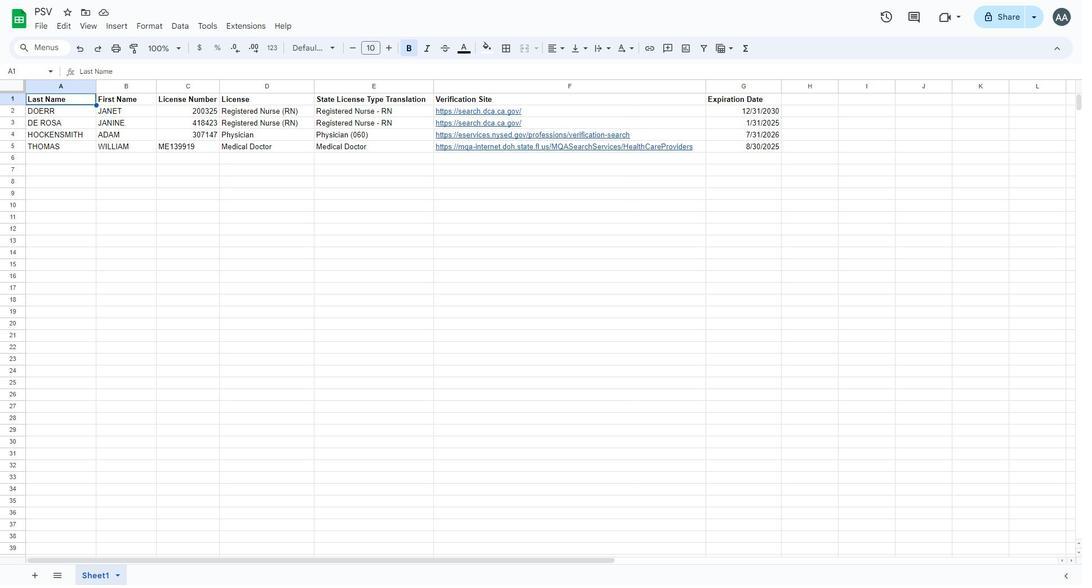 Task type: describe. For each thing, give the bounding box(es) containing it.
document status: saved to drive. image
[[98, 7, 109, 18]]

increase font size (ctrl+shift+period) image
[[383, 42, 394, 54]]

redo (ctrl+y) image
[[92, 43, 104, 54]]

3 menu item from the left
[[75, 19, 102, 33]]

bold (ctrl+b) image
[[404, 43, 415, 54]]

2 menu item from the left
[[52, 19, 75, 33]]

2 toolbar from the left
[[72, 565, 136, 586]]

hide the menus (ctrl+shift+f) image
[[1052, 43, 1063, 54]]

select merge type image
[[532, 41, 539, 45]]

Font size text field
[[362, 41, 380, 55]]

Rename text field
[[30, 5, 59, 18]]

italic (ctrl+i) image
[[422, 43, 433, 54]]

increase decimal places image
[[248, 43, 259, 54]]

create a filter image
[[698, 43, 710, 54]]

merge cells image
[[519, 43, 530, 54]]

Font size field
[[361, 41, 385, 55]]

borders image
[[500, 40, 513, 56]]

1 toolbar from the left
[[23, 565, 70, 586]]

none text field inside 'name box (ctrl + j)' element
[[5, 66, 46, 77]]

paint format image
[[129, 43, 140, 54]]

sheets home image
[[9, 8, 29, 29]]

fill color image
[[481, 40, 494, 54]]

last edit was 5 minutes ago image
[[880, 10, 893, 24]]

Star checkbox
[[60, 5, 76, 20]]

star image
[[62, 7, 73, 18]]

quick sharing actions image
[[1032, 16, 1037, 34]]

insert comment (ctrl+alt+m) image
[[662, 43, 674, 54]]

5 menu item from the left
[[132, 19, 167, 33]]

Zoom text field
[[145, 41, 172, 56]]

undo (ctrl+z) image
[[74, 43, 86, 54]]

strikethrough (alt+shift+5) image
[[440, 43, 451, 54]]

menu bar inside menu bar banner
[[30, 15, 296, 33]]



Task type: locate. For each thing, give the bounding box(es) containing it.
share. private to only me. image
[[983, 12, 994, 22]]

0 horizontal spatial toolbar
[[23, 565, 70, 586]]

insert link (ctrl+k) image
[[644, 43, 656, 54]]

insert chart image
[[680, 43, 692, 54]]

Zoom field
[[144, 40, 186, 57]]

toolbar
[[23, 565, 70, 586], [72, 565, 136, 586]]

menu bar
[[30, 15, 296, 33]]

4 menu item from the left
[[102, 19, 132, 33]]

text color image
[[457, 40, 470, 54]]

None text field
[[5, 66, 46, 77]]

1 horizontal spatial toolbar
[[72, 565, 136, 586]]

1 menu item from the left
[[30, 19, 52, 33]]

Menus field
[[14, 40, 70, 56]]

font list. default (arial) selected. option
[[293, 40, 324, 56]]

functions image
[[739, 40, 752, 56]]

main toolbar
[[70, 39, 755, 58]]

6 menu item from the left
[[167, 19, 193, 33]]

decrease decimal places image
[[230, 43, 241, 54]]

show all comments image
[[908, 10, 921, 24]]

name box (ctrl + j) element
[[3, 65, 56, 78]]

None text field
[[80, 65, 1082, 79]]

7 menu item from the left
[[193, 19, 222, 33]]

8 menu item from the left
[[222, 19, 270, 33]]

decrease font size (ctrl+shift+comma) image
[[347, 42, 358, 54]]

menu item
[[30, 19, 52, 33], [52, 19, 75, 33], [75, 19, 102, 33], [102, 19, 132, 33], [132, 19, 167, 33], [167, 19, 193, 33], [193, 19, 222, 33], [222, 19, 270, 33], [270, 19, 296, 33]]

application
[[0, 0, 1082, 586]]

9 menu item from the left
[[270, 19, 296, 33]]

all sheets image
[[48, 567, 66, 585]]

menu bar banner
[[0, 0, 1082, 586]]

print (ctrl+p) image
[[110, 43, 122, 54]]

add sheet image
[[29, 570, 39, 580]]



Task type: vqa. For each thing, say whether or not it's contained in the screenshot.
border dash option
no



